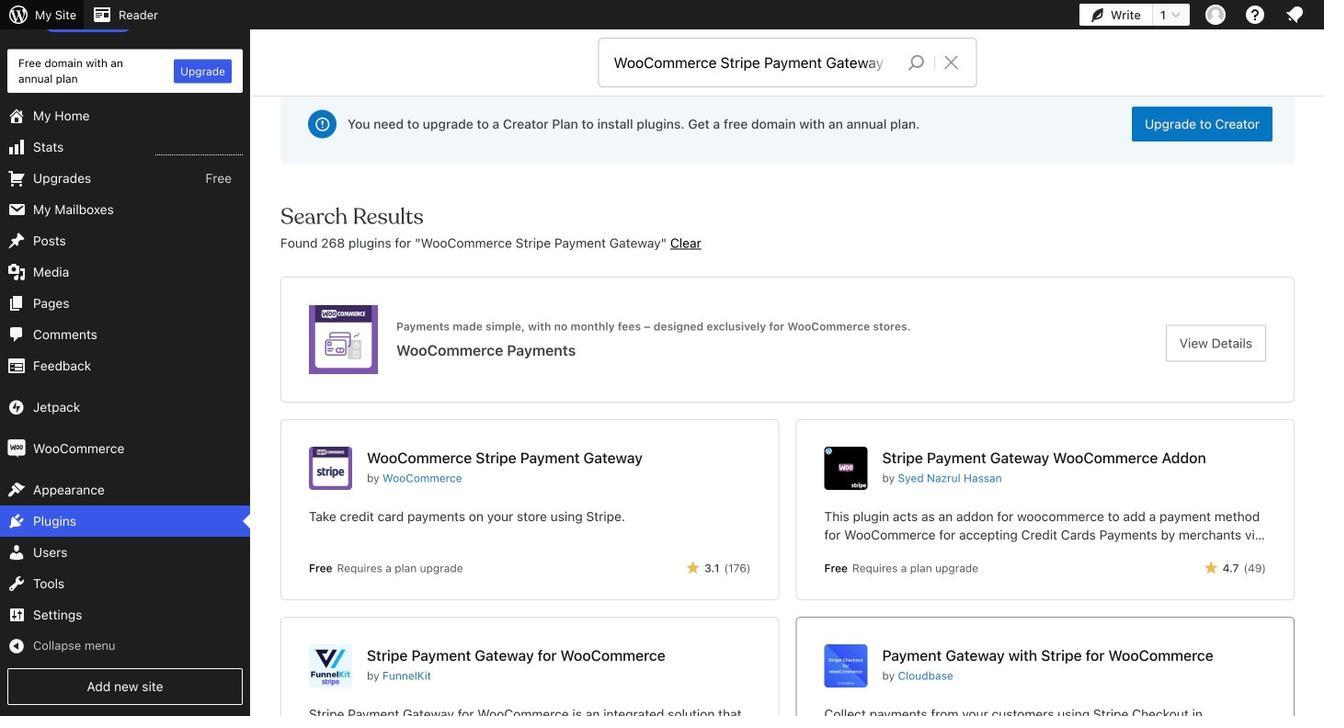 Task type: describe. For each thing, give the bounding box(es) containing it.
highest hourly views 0 image
[[155, 144, 243, 156]]

spotlight logo image
[[309, 305, 378, 374]]



Task type: locate. For each thing, give the bounding box(es) containing it.
plugin icon image
[[309, 447, 352, 490], [825, 447, 868, 490], [309, 645, 352, 688], [825, 645, 868, 688]]

1 vertical spatial img image
[[7, 440, 26, 458]]

0 vertical spatial img image
[[7, 398, 26, 417]]

close search image
[[929, 52, 975, 74]]

my profile image
[[1206, 5, 1226, 25]]

2 img image from the top
[[7, 440, 26, 458]]

1 img image from the top
[[7, 398, 26, 417]]

help image
[[1245, 4, 1267, 26]]

Search search field
[[614, 39, 894, 86]]

img image
[[7, 398, 26, 417], [7, 440, 26, 458]]

manage your notifications image
[[1284, 4, 1306, 26]]

None search field
[[599, 39, 976, 86]]

open search image
[[894, 50, 940, 75]]



Task type: vqa. For each thing, say whether or not it's contained in the screenshot.
first Img from the top of the page
yes



